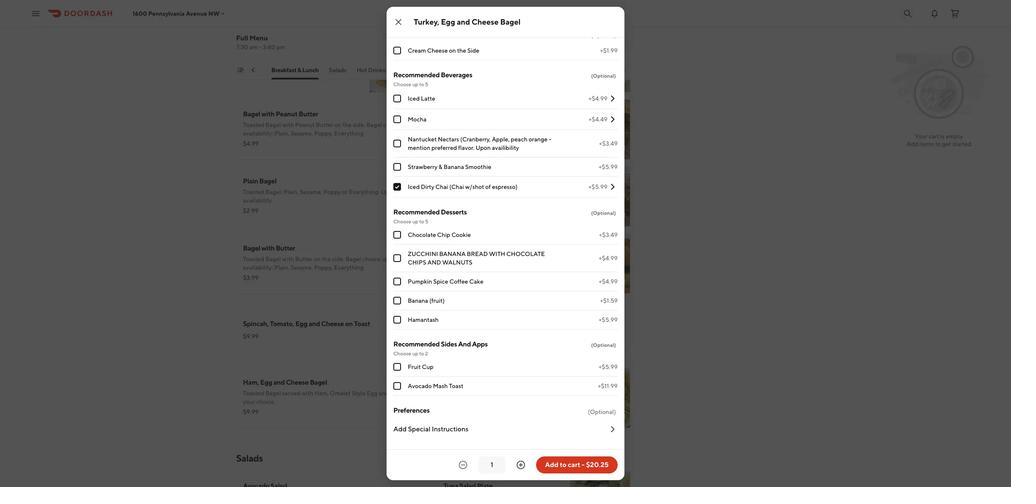 Task type: describe. For each thing, give the bounding box(es) containing it.
classic
[[255, 54, 274, 61]]

served inside ham, spinach, egg nd cheese on croissant toasted croissant served with ham, spinach, omelet style egg, and cheese of your choice
[[493, 256, 511, 263]]

scrambled inside avocado mash toast with eggs fresh mashed avocado, tomato, onion, lemon and  chia seeds served on 2 slices of toast and scrambled eggs on the side
[[470, 407, 498, 414]]

chips
[[408, 259, 427, 266]]

on inside the a bread toast with scrambled eggs and 2 pork sausage patties. served with butter and jam on the side
[[455, 139, 462, 145]]

fruit inside button
[[596, 67, 609, 74]]

your inside ham, egg and cheese bagel toasted bagel served with ham, omelet style egg and cheese of your choice. $9.99 add
[[243, 399, 255, 406]]

toasted inside ham, spinach, egg nd cheese on croissant toasted croissant served with ham, spinach, omelet style egg, and cheese of your choice
[[444, 256, 465, 263]]

toasted inside bagel with butter toasted bagel with butter on the side. bagel choice upon availability: plain, sesame, poppy, everything $3.99 add
[[243, 256, 264, 263]]

(cranberry,
[[461, 136, 491, 143]]

orange
[[529, 136, 548, 143]]

choice inside bagel with cream cheese toasted bagel with cream cheese on the side. bagel choice upon availability: plain, sesame, poppy, everything
[[475, 63, 493, 70]]

avenue
[[186, 10, 207, 17]]

chocolate chip cookie
[[408, 232, 471, 239]]

of inside ham, egg and cheese bagel toasted bagel served with ham, omelet style egg and cheese of your choice. $9.99 add
[[412, 390, 418, 397]]

sandwiches
[[229, 67, 261, 74]]

sesame, inside plain bagel toasted bagel: plain, sesame, poppy or everything. upon availability. $2.99 add
[[300, 189, 322, 196]]

and
[[459, 341, 471, 349]]

a
[[444, 122, 448, 128]]

2 for with
[[549, 122, 552, 128]]

& for strawberry
[[439, 164, 443, 170]]

bagel with cream cheese image
[[571, 32, 631, 93]]

of inside group
[[416, 31, 422, 39]]

omelet inside toasted bagel served with turkey, omelet style egg and cheese of your choice $9.99
[[536, 323, 557, 330]]

0 vertical spatial spinach,
[[461, 244, 487, 253]]

+$4.99 for zucchini banana bread with chocolate chips and walnuts
[[599, 255, 618, 262]]

the inside choice of add-on group
[[457, 47, 467, 54]]

sandwiches button
[[229, 66, 261, 80]]

menu
[[250, 34, 268, 42]]

sides
[[441, 341, 457, 349]]

ham, spinach, egg nd cheese on croissant toasted croissant served with ham, spinach, omelet style egg, and cheese of your choice
[[444, 244, 572, 280]]

chia
[[473, 399, 485, 406]]

egg,
[[505, 264, 517, 271]]

your inside ham, spinach, egg nd cheese on croissant toasted croissant served with ham, spinach, omelet style egg, and cheese of your choice
[[444, 273, 456, 280]]

hot drinks: traditional
[[357, 67, 417, 74]]

hot for hot drinks: traditional
[[357, 67, 367, 74]]

0 horizontal spatial tomato,
[[270, 320, 294, 328]]

yolk
[[283, 71, 294, 78]]

hot drinks: special
[[427, 67, 478, 74]]

started
[[953, 141, 972, 148]]

melt
[[462, 177, 476, 185]]

with inside ham, egg and cheese bagel toasted bagel served with ham, omelet style egg and cheese of your choice. $9.99 add
[[302, 390, 314, 397]]

avocado mash toast
[[408, 383, 464, 390]]

cold drinks: fruit smoothies button
[[562, 66, 639, 80]]

of inside bagel melt soho's version of pizza bagel with tomato, provolone cheese, seasoning $6.99
[[484, 189, 490, 196]]

iced dirty chai (chai w/shot of espresso)
[[408, 184, 518, 190]]

5 for desserts
[[425, 219, 429, 225]]

& for breakfast
[[298, 67, 301, 74]]

banana inside recommended desserts group
[[408, 298, 428, 304]]

omelet inside ham, egg and cheese bagel toasted bagel served with ham, omelet style egg and cheese of your choice. $9.99 add
[[330, 390, 351, 397]]

avocado mash toast with eggs image
[[571, 368, 631, 429]]

+$4.99 inside recommended beverages "group"
[[589, 95, 608, 102]]

toasted inside bagel with cream cheese toasted bagel with cream cheese on the side. bagel choice upon availability: plain, sesame, poppy, everything
[[444, 54, 465, 61]]

mash for avocado mash toast with eggs fresh mashed avocado, tomato, onion, lemon and  chia seeds served on 2 slices of toast and scrambled eggs on the side
[[472, 379, 488, 387]]

(optional) for recommended beverages
[[592, 73, 616, 79]]

hot for hot drinks: special
[[427, 67, 437, 74]]

apple,
[[492, 136, 510, 143]]

0 horizontal spatial eggs
[[266, 43, 281, 51]]

cheese,
[[473, 197, 495, 204]]

$9.99 inside ham, egg and cheese bagel toasted bagel served with ham, omelet style egg and cheese of your choice. $9.99 add
[[243, 409, 259, 416]]

1 horizontal spatial eggs
[[332, 54, 345, 61]]

to inside your cart is empty add items to get started
[[936, 141, 942, 148]]

mashed
[[460, 390, 481, 397]]

scrambled
[[302, 54, 331, 61]]

$7.99
[[243, 73, 258, 80]]

white
[[330, 71, 345, 78]]

upon inside bagel with butter toasted bagel with butter on the side. bagel choice upon availability: plain, sesame, poppy, everything $3.99 add
[[382, 256, 396, 263]]

scroll menu navigation right image
[[621, 67, 627, 74]]

items
[[920, 141, 935, 148]]

preferences
[[394, 407, 430, 415]]

side
[[468, 47, 480, 54]]

+$11.99
[[598, 383, 618, 390]]

nantucket
[[408, 136, 437, 143]]

latte
[[421, 95, 436, 102]]

of inside avocado mash toast with eggs fresh mashed avocado, tomato, onion, lemon and  chia seeds served on 2 slices of toast and scrambled eggs on the side
[[550, 399, 556, 406]]

plain, inside plain bagel toasted bagel: plain, sesame, poppy or everything. upon availability. $2.99 add
[[284, 189, 299, 196]]

omelet inside ham, spinach, egg nd cheese on croissant toasted croissant served with ham, spinach, omelet style egg, and cheese of your choice
[[468, 264, 489, 271]]

open menu image
[[31, 8, 41, 18]]

0 horizontal spatial salads
[[236, 453, 263, 464]]

mash for avocado mash toast
[[433, 383, 448, 390]]

am
[[250, 44, 258, 51]]

cheese inside choice of add-on group
[[428, 47, 448, 54]]

turkey, inside dialog
[[414, 17, 440, 26]]

+$4.49
[[589, 116, 608, 123]]

bagel melt image
[[571, 167, 631, 227]]

add inside add special instructions button
[[394, 426, 407, 434]]

breakfast
[[272, 67, 297, 74]]

hot drinks: special button
[[427, 66, 478, 80]]

drinks: for fruit
[[576, 67, 595, 74]]

toasted inside ham, egg and cheese bagel toasted bagel served with ham, omelet style egg and cheese of your choice. $9.99 add
[[243, 390, 264, 397]]

turkey, inside toasted bagel served with turkey, omelet style egg and cheese of your choice $9.99
[[515, 323, 535, 330]]

toast inside avocado mash toast with eggs fresh mashed avocado, tomato, onion, lemon and  chia seeds served on 2 slices of toast and scrambled eggs on the side
[[489, 379, 505, 387]]

walnuts
[[443, 259, 473, 266]]

availability: inside bagel with butter toasted bagel with butter on the side. bagel choice upon availability: plain, sesame, poppy, everything $3.99 add
[[243, 264, 273, 271]]

$2.99
[[243, 207, 259, 214]]

everything.
[[349, 189, 380, 196]]

avocado for avocado mash toast
[[408, 383, 432, 390]]

cold drinks: fruit smoothies
[[562, 67, 639, 74]]

recommended desserts choose up to 5
[[394, 208, 467, 225]]

add inside your cart is empty add items to get started
[[907, 141, 919, 148]]

cup
[[422, 364, 434, 371]]

choice of add-on group
[[394, 30, 618, 60]]

(optional) inside choice of add-on group
[[592, 32, 616, 39]]

5 for beverages
[[425, 81, 429, 88]]

on inside bagel with peanut butter toasted bagel with peanut butter on the side. bagel choice upon availability: plain, sesame, poppy, everything $4.99 add
[[335, 122, 342, 128]]

close turkey, egg and cheese bagel image
[[394, 17, 404, 27]]

+$1.99
[[601, 47, 618, 54]]

sesame, inside bagel with butter toasted bagel with butter on the side. bagel choice upon availability: plain, sesame, poppy, everything $3.99 add
[[291, 264, 313, 271]]

+$3.49 for nantucket nectars (cranberry, apple, peach orange  - mention preferred flavor. upon availibility
[[599, 140, 618, 147]]

toasted inside bagel with peanut butter toasted bagel with peanut butter on the side. bagel choice upon availability: plain, sesame, poppy, everything $4.99 add
[[243, 122, 264, 128]]

notification bell image
[[930, 8, 940, 18]]

recommended for recommended desserts
[[394, 208, 440, 216]]

scrambled inside the a bread toast with scrambled eggs and 2 pork sausage patties. served with butter and jam on the side
[[494, 122, 522, 128]]

beverages
[[441, 71, 473, 79]]

toast & eggs image
[[370, 32, 430, 93]]

instructions
[[432, 426, 469, 434]]

to inside recommended sides and apps choose up to 2
[[420, 351, 424, 357]]

plain, inside bagel with cream cheese toasted bagel with cream cheese on the side. bagel choice upon availability: plain, sesame, poppy, everything
[[541, 63, 556, 70]]

toast inside the a bread toast with scrambled eggs and 2 pork sausage patties. served with butter and jam on the side
[[466, 122, 480, 128]]

zucchini
[[408, 251, 438, 258]]

to inside button
[[560, 461, 567, 469]]

tomato, inside bagel melt soho's version of pizza bagel with tomato, provolone cheese, seasoning $6.99
[[536, 189, 558, 196]]

up for recommended desserts
[[413, 219, 419, 225]]

jam inside the a bread toast with scrambled eggs and 2 pork sausage patties. served with butter and jam on the side
[[444, 139, 454, 145]]

would
[[332, 63, 348, 70]]

$20.25
[[586, 461, 609, 469]]

1600 pennsylvania avenue nw button
[[133, 10, 227, 17]]

egg inside toasted bagel served with turkey, omelet style egg and cheese of your choice $9.99
[[573, 323, 583, 330]]

your inside toasted bagel served with turkey, omelet style egg and cheese of your choice $9.99
[[444, 332, 456, 338]]

provolone
[[444, 197, 472, 204]]

choice inside toasted bagel served with turkey, omelet style egg and cheese of your choice $9.99
[[457, 332, 475, 338]]

the inside bagel with butter toasted bagel with butter on the side. bagel choice upon availability: plain, sesame, poppy, everything $3.99 add
[[322, 256, 331, 263]]

choice of add-on
[[394, 31, 449, 39]]

1600
[[133, 10, 147, 17]]

add special instructions button
[[394, 418, 618, 441]]

of inside toasted bagel served with turkey, omelet style egg and cheese of your choice $9.99
[[618, 323, 623, 330]]

or
[[342, 189, 348, 196]]

1 vertical spatial spinach,
[[444, 264, 467, 271]]

soho's
[[444, 189, 462, 196]]

bagel with peanut butter toasted bagel with peanut butter on the side. bagel choice upon availability: plain, sesame, poppy, everything $4.99 add
[[243, 110, 420, 151]]

fruit inside recommended sides and apps group
[[408, 364, 421, 371]]

recommended for recommended beverages
[[394, 71, 440, 79]]

cold
[[562, 67, 575, 74]]

decrease quantity by 1 image
[[458, 460, 468, 471]]

cheese inside toasted bagel served with turkey, omelet style egg and cheese of your choice $9.99
[[596, 323, 617, 330]]

hot drinks: traditional button
[[357, 66, 417, 80]]

tuna salad plate image
[[571, 472, 631, 488]]

poppy, for cheese
[[467, 71, 486, 78]]

zucchini banana bread with chocolate chips and walnuts
[[408, 251, 545, 266]]

$3.99
[[243, 275, 259, 281]]

availability: for peanut
[[243, 130, 273, 137]]

up for recommended beverages
[[413, 81, 419, 88]]

sesame, inside bagel with peanut butter toasted bagel with peanut butter on the side. bagel choice upon availability: plain, sesame, poppy, everything $4.99 add
[[291, 130, 313, 137]]

seasoning
[[496, 197, 524, 204]]

bagel inside toasted bagel served with turkey, omelet style egg and cheese of your choice $9.99
[[466, 323, 482, 330]]

chai
[[436, 184, 448, 190]]

Current quantity is 1 number field
[[484, 461, 501, 470]]

side. inside toast & eggs the classic toast and scrambled eggs with butter and jam on the side. if you would like to replace egg yolk with the egg white please chose it below
[[302, 63, 314, 70]]

- inside nantucket nectars (cranberry, apple, peach orange  - mention preferred flavor. upon availibility
[[549, 136, 552, 143]]

dirty
[[421, 184, 435, 190]]

everything inside bagel with butter toasted bagel with butter on the side. bagel choice upon availability: plain, sesame, poppy, everything $3.99 add
[[334, 264, 364, 271]]

increase quantity by 1 image
[[516, 460, 526, 471]]

+$4.99 for pumpkin spice coffee cake
[[599, 278, 618, 285]]

style inside toasted bagel served with turkey, omelet style egg and cheese of your choice $9.99
[[558, 323, 571, 330]]

toasted inside plain bagel toasted bagel: plain, sesame, poppy or everything. upon availability. $2.99 add
[[243, 189, 264, 196]]

replace
[[250, 71, 270, 78]]

to inside toast & eggs the classic toast and scrambled eggs with butter and jam on the side. if you would like to replace egg yolk with the egg white please chose it below
[[243, 71, 249, 78]]

chose
[[262, 80, 278, 87]]

upon inside nantucket nectars (cranberry, apple, peach orange  - mention preferred flavor. upon availibility
[[476, 145, 491, 151]]

turkey, egg and cheese bagel
[[414, 17, 521, 26]]

plain, inside bagel with butter toasted bagel with butter on the side. bagel choice upon availability: plain, sesame, poppy, everything $3.99 add
[[275, 264, 290, 271]]

add inside bagel with peanut butter toasted bagel with peanut butter on the side. bagel choice upon availability: plain, sesame, poppy, everything $4.99 add
[[408, 145, 420, 151]]

1 vertical spatial peanut
[[295, 122, 315, 128]]

side. inside bagel with peanut butter toasted bagel with peanut butter on the side. bagel choice upon availability: plain, sesame, poppy, everything $4.99 add
[[353, 122, 365, 128]]

3:40
[[263, 44, 275, 51]]

1 vertical spatial croissant
[[466, 256, 492, 263]]

the inside bagel with cream cheese toasted bagel with cream cheese on the side. bagel choice upon availability: plain, sesame, poppy, everything
[[545, 54, 554, 61]]

the inside the a bread toast with scrambled eggs and 2 pork sausage patties. served with butter and jam on the side
[[463, 139, 472, 145]]

butter inside toast & eggs the classic toast and scrambled eggs with butter and jam on the side. if you would like to replace egg yolk with the egg white please chose it below
[[243, 63, 260, 70]]

mention
[[408, 145, 431, 151]]

cart inside your cart is empty add items to get started
[[929, 133, 940, 140]]

on inside ham, spinach, egg nd cheese on croissant toasted croissant served with ham, spinach, omelet style egg, and cheese of your choice
[[534, 244, 542, 253]]

toast with eggs and sausage image
[[571, 99, 631, 160]]

bread
[[449, 122, 465, 128]]

recommended sides and apps group
[[394, 340, 618, 396]]

eggs inside the a bread toast with scrambled eggs and 2 pork sausage patties. served with butter and jam on the side
[[523, 122, 536, 128]]

choice
[[394, 31, 415, 39]]

0 vertical spatial croissant
[[543, 244, 572, 253]]

ham, egg and cheese bagel toasted bagel served with ham, omelet style egg and cheese of your choice. $9.99 add
[[243, 379, 420, 420]]

style inside ham, spinach, egg nd cheese on croissant toasted croissant served with ham, spinach, omelet style egg, and cheese of your choice
[[490, 264, 504, 271]]



Task type: vqa. For each thing, say whether or not it's contained in the screenshot.
topmost side
yes



Task type: locate. For each thing, give the bounding box(es) containing it.
availibility
[[492, 145, 520, 151]]

cake
[[470, 278, 484, 285]]

& right strawberry
[[439, 164, 443, 170]]

2 up from the top
[[413, 219, 419, 225]]

nantucket nectars (cranberry, apple, peach orange  - mention preferred flavor. upon availibility
[[408, 136, 552, 151]]

0 horizontal spatial eggs
[[499, 407, 512, 414]]

add inside plain bagel toasted bagel: plain, sesame, poppy or everything. upon availability. $2.99 add
[[408, 212, 420, 219]]

0 vertical spatial +$3.49
[[599, 140, 618, 147]]

1 horizontal spatial upon
[[403, 122, 417, 128]]

1 horizontal spatial fruit
[[596, 67, 609, 74]]

0 vertical spatial upon
[[476, 145, 491, 151]]

0 horizontal spatial drinks:
[[368, 67, 387, 74]]

choose inside recommended desserts choose up to 5
[[394, 219, 412, 225]]

choose for recommended beverages
[[394, 81, 412, 88]]

availability: inside bagel with peanut butter toasted bagel with peanut butter on the side. bagel choice upon availability: plain, sesame, poppy, everything $4.99 add
[[243, 130, 273, 137]]

bagel melt soho's version of pizza bagel with tomato, provolone cheese, seasoning $6.99
[[444, 177, 558, 214]]

+$3.49 down bagel melt image
[[599, 232, 618, 239]]

side. inside bagel with butter toasted bagel with butter on the side. bagel choice upon availability: plain, sesame, poppy, everything $3.99 add
[[332, 256, 345, 263]]

1 vertical spatial -
[[549, 136, 552, 143]]

2 horizontal spatial -
[[582, 461, 585, 469]]

0 items, open order cart image
[[951, 8, 961, 18]]

up inside recommended desserts choose up to 5
[[413, 219, 419, 225]]

iced left the latte
[[408, 95, 420, 102]]

iced
[[408, 95, 420, 102], [408, 184, 420, 190]]

1 horizontal spatial toast
[[466, 122, 480, 128]]

toast & eggs the classic toast and scrambled eggs with butter and jam on the side. if you would like to replace egg yolk with the egg white please chose it below
[[243, 43, 359, 87]]

0 vertical spatial your
[[444, 273, 456, 280]]

toasted up $10.99
[[444, 256, 465, 263]]

side.
[[444, 63, 457, 70]]

0 horizontal spatial butter
[[243, 63, 260, 70]]

fruit down +$1.99
[[596, 67, 609, 74]]

1 drinks: from the left
[[368, 67, 387, 74]]

onion,
[[530, 390, 547, 397]]

fruit cup
[[408, 364, 434, 371]]

it
[[279, 80, 283, 87]]

1 horizontal spatial special
[[459, 67, 478, 74]]

special inside button
[[408, 426, 431, 434]]

add inside add to cart - $20.25 button
[[545, 461, 559, 469]]

1 vertical spatial your
[[444, 332, 456, 338]]

1 horizontal spatial banana
[[444, 164, 464, 170]]

coffee
[[450, 278, 468, 285]]

2 egg from the left
[[318, 71, 329, 78]]

0 horizontal spatial style
[[352, 390, 366, 397]]

up up "iced latte"
[[413, 81, 419, 88]]

(optional) for recommended desserts
[[592, 210, 616, 216]]

1 +$3.49 from the top
[[599, 140, 618, 147]]

eggs up would
[[332, 54, 345, 61]]

& right am
[[261, 43, 265, 51]]

toasted up $3.99
[[243, 256, 264, 263]]

avocado down fruit cup at the left
[[408, 383, 432, 390]]

drinks: inside button
[[576, 67, 595, 74]]

$9.99 down "choice."
[[243, 409, 259, 416]]

2 vertical spatial poppy,
[[315, 264, 333, 271]]

empty
[[946, 133, 964, 140]]

0 horizontal spatial $4.99
[[243, 140, 259, 147]]

choice inside ham, spinach, egg nd cheese on croissant toasted croissant served with ham, spinach, omelet style egg, and cheese of your choice
[[457, 273, 475, 280]]

upon up the nantucket
[[403, 122, 417, 128]]

style inside ham, egg and cheese bagel toasted bagel served with ham, omelet style egg and cheese of your choice. $9.99 add
[[352, 390, 366, 397]]

choice
[[475, 63, 493, 70], [383, 122, 401, 128], [363, 256, 381, 263], [457, 273, 475, 280], [457, 332, 475, 338]]

upon
[[476, 145, 491, 151], [381, 189, 396, 196]]

1 hot from the left
[[357, 67, 367, 74]]

scrambled up served
[[494, 122, 522, 128]]

1 choose from the top
[[394, 81, 412, 88]]

1 vertical spatial eggs
[[499, 407, 512, 414]]

0 horizontal spatial mash
[[433, 383, 448, 390]]

0 vertical spatial side
[[473, 139, 484, 145]]

upon inside plain bagel toasted bagel: plain, sesame, poppy or everything. upon availability. $2.99 add
[[381, 189, 396, 196]]

$9.99 inside toasted bagel served with turkey, omelet style egg and cheese of your choice $9.99
[[444, 342, 460, 349]]

with inside bagel melt soho's version of pizza bagel with tomato, provolone cheese, seasoning $6.99
[[523, 189, 535, 196]]

1 horizontal spatial drinks:
[[439, 67, 457, 74]]

None checkbox
[[394, 6, 401, 14], [394, 95, 401, 102], [394, 140, 401, 148], [394, 183, 401, 191], [394, 231, 401, 239], [394, 255, 401, 262], [394, 278, 401, 286], [394, 297, 401, 305], [394, 316, 401, 324], [394, 363, 401, 371], [394, 383, 401, 390], [394, 6, 401, 14], [394, 95, 401, 102], [394, 140, 401, 148], [394, 183, 401, 191], [394, 231, 401, 239], [394, 255, 401, 262], [394, 278, 401, 286], [394, 297, 401, 305], [394, 316, 401, 324], [394, 363, 401, 371], [394, 383, 401, 390]]

banana inside recommended beverages "group"
[[444, 164, 464, 170]]

1 vertical spatial poppy,
[[315, 130, 333, 137]]

recommended desserts group
[[394, 208, 618, 330]]

+$3.49 for chocolate chip cookie
[[599, 232, 618, 239]]

to left "get"
[[936, 141, 942, 148]]

with inside toasted bagel served with turkey, omelet style egg and cheese of your choice $9.99
[[502, 323, 514, 330]]

recommended up "iced latte"
[[394, 71, 440, 79]]

smoothie
[[466, 164, 492, 170]]

recommended inside recommended beverages choose up to 5
[[394, 71, 440, 79]]

butter down the at top
[[243, 63, 260, 70]]

1 vertical spatial iced
[[408, 184, 420, 190]]

1600 pennsylvania avenue nw
[[133, 10, 220, 17]]

toasted inside toasted bagel served with turkey, omelet style egg and cheese of your choice $9.99
[[444, 323, 465, 330]]

tomato, right spincah,
[[270, 320, 294, 328]]

0 horizontal spatial special
[[408, 426, 431, 434]]

to up "iced latte"
[[420, 81, 424, 88]]

special inside button
[[459, 67, 478, 74]]

upon down (cranberry,
[[476, 145, 491, 151]]

1 vertical spatial jam
[[444, 139, 454, 145]]

& inside recommended beverages "group"
[[439, 164, 443, 170]]

1 horizontal spatial 2
[[530, 399, 533, 406]]

iced latte
[[408, 95, 436, 102]]

0 horizontal spatial jam
[[273, 63, 282, 70]]

egg
[[271, 71, 281, 78], [318, 71, 329, 78]]

banana
[[440, 251, 466, 258]]

upon
[[494, 63, 508, 70], [403, 122, 417, 128], [382, 256, 396, 263]]

1 horizontal spatial mash
[[472, 379, 488, 387]]

the inside avocado mash toast with eggs fresh mashed avocado, tomato, onion, lemon and  chia seeds served on 2 slices of toast and scrambled eggs on the side
[[521, 407, 531, 414]]

(chai
[[450, 184, 464, 190]]

choose up chocolate
[[394, 219, 412, 225]]

patties.
[[480, 130, 500, 137]]

2 hot from the left
[[427, 67, 437, 74]]

scrambled down chia on the left of page
[[470, 407, 498, 414]]

+$3.49 down +$4.49
[[599, 140, 618, 147]]

ham,
[[444, 244, 460, 253], [525, 256, 540, 263], [243, 379, 259, 387], [315, 390, 329, 397]]

upon left chips
[[382, 256, 396, 263]]

2 vertical spatial -
[[582, 461, 585, 469]]

1 vertical spatial cart
[[568, 461, 581, 469]]

slices
[[534, 399, 549, 406]]

0 vertical spatial eggs
[[266, 43, 281, 51]]

eggs inside avocado mash toast with eggs fresh mashed avocado, tomato, onion, lemon and  chia seeds served on 2 slices of toast and scrambled eggs on the side
[[521, 379, 536, 387]]

1 vertical spatial &
[[298, 67, 301, 74]]

a bread toast with scrambled eggs and 2 pork sausage patties. served with butter and jam on the side
[[444, 122, 563, 145]]

banana left (fruit) at the left bottom of the page
[[408, 298, 428, 304]]

jam down classic
[[273, 63, 282, 70]]

to up fruit cup at the left
[[420, 351, 424, 357]]

bagel inside plain bagel toasted bagel: plain, sesame, poppy or everything. upon availability. $2.99 add
[[259, 177, 277, 185]]

peanut
[[276, 110, 298, 118], [295, 122, 315, 128]]

spinach, up $10.99
[[444, 264, 467, 271]]

and inside toasted bagel served with turkey, omelet style egg and cheese of your choice $9.99
[[585, 323, 595, 330]]

2 horizontal spatial omelet
[[536, 323, 557, 330]]

choose for recommended desserts
[[394, 219, 412, 225]]

bagel with butter toasted bagel with butter on the side. bagel choice upon availability: plain, sesame, poppy, everything $3.99 add
[[243, 244, 420, 286]]

2 iced from the top
[[408, 184, 420, 190]]

+$5.99 for strawberry & banana smoothie
[[599, 164, 618, 170]]

& for toast
[[261, 43, 265, 51]]

poppy, inside bagel with peanut butter toasted bagel with peanut butter on the side. bagel choice upon availability: plain, sesame, poppy, everything $4.99 add
[[315, 130, 333, 137]]

egg inside dialog
[[441, 17, 456, 26]]

eggs inside avocado mash toast with eggs fresh mashed avocado, tomato, onion, lemon and  chia seeds served on 2 slices of toast and scrambled eggs on the side
[[499, 407, 512, 414]]

toast down lemon
[[444, 407, 457, 414]]

5 up the latte
[[425, 81, 429, 88]]

lemon
[[444, 399, 461, 406]]

0 vertical spatial fruit
[[596, 67, 609, 74]]

1 vertical spatial tomato,
[[270, 320, 294, 328]]

nectars
[[438, 136, 459, 143]]

+$1.59
[[601, 298, 618, 304]]

0 horizontal spatial omelet
[[330, 390, 351, 397]]

(optional)
[[592, 32, 616, 39], [592, 73, 616, 79], [592, 210, 616, 216], [592, 342, 616, 349], [588, 409, 616, 416]]

butter
[[243, 63, 260, 70], [535, 130, 552, 137]]

drinks: inside button
[[368, 67, 387, 74]]

2 vertical spatial style
[[352, 390, 366, 397]]

choose inside recommended beverages choose up to 5
[[394, 81, 412, 88]]

1 horizontal spatial -
[[549, 136, 552, 143]]

sausage
[[457, 130, 479, 137]]

3 choose from the top
[[394, 351, 412, 357]]

add inside ham, egg and cheese bagel toasted bagel served with ham, omelet style egg and cheese of your choice. $9.99 add
[[408, 413, 420, 420]]

0 vertical spatial toast
[[466, 122, 480, 128]]

cookie
[[452, 232, 471, 239]]

2 vertical spatial choose
[[394, 351, 412, 357]]

breakfast & lunch
[[272, 67, 319, 74]]

toasted up availability.
[[243, 189, 264, 196]]

cream cheese on the side
[[408, 47, 480, 54]]

cart left is
[[929, 133, 940, 140]]

1 vertical spatial omelet
[[536, 323, 557, 330]]

0 horizontal spatial toast
[[444, 407, 457, 414]]

2 vertical spatial eggs
[[521, 379, 536, 387]]

poppy
[[324, 189, 341, 196]]

jam inside toast & eggs the classic toast and scrambled eggs with butter and jam on the side. if you would like to replace egg yolk with the egg white please chose it below
[[273, 63, 282, 70]]

spinach, down cookie
[[461, 244, 487, 253]]

0 horizontal spatial banana
[[408, 298, 428, 304]]

chocolate
[[408, 232, 436, 239]]

1 vertical spatial special
[[408, 426, 431, 434]]

1 vertical spatial $4.99
[[243, 140, 259, 147]]

add to cart - $20.25
[[545, 461, 609, 469]]

&
[[261, 43, 265, 51], [298, 67, 301, 74], [439, 164, 443, 170]]

5 inside recommended beverages choose up to 5
[[425, 81, 429, 88]]

0 horizontal spatial croissant
[[466, 256, 492, 263]]

toasted up side.
[[444, 54, 465, 61]]

- right "orange"
[[549, 136, 552, 143]]

of inside recommended beverages "group"
[[486, 184, 491, 190]]

up up chocolate
[[413, 219, 419, 225]]

choose inside recommended sides and apps choose up to 2
[[394, 351, 412, 357]]

$6.99
[[444, 207, 460, 214]]

$4.99 up plain
[[243, 140, 259, 147]]

2 horizontal spatial eggs
[[521, 379, 536, 387]]

served
[[501, 130, 520, 137]]

hot left side.
[[427, 67, 437, 74]]

upon for cheese
[[494, 63, 508, 70]]

- left $20.25
[[582, 461, 585, 469]]

to left $20.25
[[560, 461, 567, 469]]

+$5.99 for fruit cup
[[599, 364, 618, 371]]

upon down choice of add-on group on the top of page
[[494, 63, 508, 70]]

to up chocolate
[[420, 219, 424, 225]]

2 vertical spatial 2
[[530, 399, 533, 406]]

upon for butter
[[403, 122, 417, 128]]

0 vertical spatial everything
[[487, 71, 517, 78]]

mash inside avocado mash toast with eggs fresh mashed avocado, tomato, onion, lemon and  chia seeds served on 2 slices of toast and scrambled eggs on the side
[[472, 379, 488, 387]]

to inside recommended desserts choose up to 5
[[420, 219, 424, 225]]

0 vertical spatial jam
[[273, 63, 282, 70]]

1 horizontal spatial side.
[[332, 256, 345, 263]]

(optional) for recommended sides and apps
[[592, 342, 616, 349]]

plain
[[243, 177, 258, 185]]

with
[[489, 251, 506, 258]]

toasted up 'sides'
[[444, 323, 465, 330]]

$9.99 left apps
[[444, 342, 460, 349]]

nw
[[208, 10, 220, 17]]

on inside bagel with butter toasted bagel with butter on the side. bagel choice upon availability: plain, sesame, poppy, everything $3.99 add
[[314, 256, 321, 263]]

1 horizontal spatial jam
[[444, 139, 454, 145]]

butter inside the a bread toast with scrambled eggs and 2 pork sausage patties. served with butter and jam on the side
[[535, 130, 552, 137]]

& inside toast & eggs the classic toast and scrambled eggs with butter and jam on the side. if you would like to replace egg yolk with the egg white please chose it below
[[261, 43, 265, 51]]

-
[[259, 44, 262, 51], [549, 136, 552, 143], [582, 461, 585, 469]]

add inside bagel with butter toasted bagel with butter on the side. bagel choice upon availability: plain, sesame, poppy, everything $3.99 add
[[408, 279, 420, 286]]

0 horizontal spatial upon
[[381, 189, 396, 196]]

avocado for avocado mash toast with eggs fresh mashed avocado, tomato, onion, lemon and  chia seeds served on 2 slices of toast and scrambled eggs on the side
[[444, 379, 470, 387]]

1 egg from the left
[[271, 71, 281, 78]]

$4.99 down side.
[[444, 73, 460, 80]]

banana up (chai
[[444, 164, 464, 170]]

2 horizontal spatial upon
[[494, 63, 508, 70]]

of
[[416, 31, 422, 39], [486, 184, 491, 190], [484, 189, 490, 196], [552, 264, 557, 271], [618, 323, 623, 330], [412, 390, 418, 397], [550, 399, 556, 406]]

0 vertical spatial turkey,
[[414, 17, 440, 26]]

up inside recommended sides and apps choose up to 2
[[413, 351, 419, 357]]

hot right would
[[357, 67, 367, 74]]

2
[[549, 122, 552, 128], [425, 351, 428, 357], [530, 399, 533, 406]]

2 choose from the top
[[394, 219, 412, 225]]

1 5 from the top
[[425, 81, 429, 88]]

upon right 'everything.'
[[381, 189, 396, 196]]

mocha
[[408, 116, 427, 123]]

tomato, right espresso) at the top of page
[[536, 189, 558, 196]]

0 horizontal spatial upon
[[382, 256, 396, 263]]

drinks: for traditional
[[368, 67, 387, 74]]

to left "scroll menu navigation left" image
[[243, 71, 249, 78]]

the
[[457, 47, 467, 54], [545, 54, 554, 61], [292, 63, 301, 70], [308, 71, 317, 78], [343, 122, 352, 128], [463, 139, 472, 145], [322, 256, 331, 263], [521, 407, 531, 414]]

plain,
[[541, 63, 556, 70], [275, 130, 290, 137], [284, 189, 299, 196], [275, 264, 290, 271]]

egg down you in the top of the page
[[318, 71, 329, 78]]

2 inside the a bread toast with scrambled eggs and 2 pork sausage patties. served with butter and jam on the side
[[549, 122, 552, 128]]

like
[[350, 63, 359, 70]]

5 up chocolate
[[425, 219, 429, 225]]

1 horizontal spatial avocado
[[444, 379, 470, 387]]

bagel inside dialog
[[501, 17, 521, 26]]

toasted down please
[[243, 122, 264, 128]]

side down "sausage"
[[473, 139, 484, 145]]

Item Search search field
[[508, 40, 624, 49]]

nd
[[501, 244, 509, 253]]

0 horizontal spatial fruit
[[408, 364, 421, 371]]

everything for butter
[[334, 130, 364, 137]]

0 vertical spatial &
[[261, 43, 265, 51]]

iced for iced latte
[[408, 95, 420, 102]]

your down walnuts
[[444, 273, 456, 280]]

0 vertical spatial iced
[[408, 95, 420, 102]]

toast up "sausage"
[[466, 122, 480, 128]]

your left "choice."
[[243, 399, 255, 406]]

up up fruit cup at the left
[[413, 351, 419, 357]]

salads
[[329, 67, 347, 74], [236, 453, 263, 464]]

0 vertical spatial tomato,
[[536, 189, 558, 196]]

ham, spinach, egg nd cheese on croissant image
[[571, 234, 631, 294]]

2 horizontal spatial style
[[558, 323, 571, 330]]

0 vertical spatial style
[[490, 264, 504, 271]]

toasted up "choice."
[[243, 390, 264, 397]]

2 vertical spatial upon
[[382, 256, 396, 263]]

0 vertical spatial eggs
[[523, 122, 536, 128]]

3 recommended from the top
[[394, 341, 440, 349]]

0 horizontal spatial side.
[[302, 63, 314, 70]]

1 vertical spatial recommended
[[394, 208, 440, 216]]

scroll menu navigation left image
[[250, 67, 257, 74]]

apps
[[472, 341, 488, 349]]

+$5.99 inside recommended desserts group
[[599, 317, 618, 324]]

0 horizontal spatial hot
[[357, 67, 367, 74]]

egg up 'it'
[[271, 71, 281, 78]]

0 vertical spatial butter
[[243, 63, 260, 70]]

1 horizontal spatial $4.99
[[444, 73, 460, 80]]

0 horizontal spatial egg
[[271, 71, 281, 78]]

0 vertical spatial -
[[259, 44, 262, 51]]

choose up fruit cup at the left
[[394, 351, 412, 357]]

availability: for cream
[[509, 63, 540, 70]]

avocado,
[[483, 390, 507, 397]]

avocado mash toast with eggs fresh mashed avocado, tomato, onion, lemon and  chia seeds served on 2 slices of toast and scrambled eggs on the side
[[444, 379, 556, 414]]

upon inside bagel with cream cheese toasted bagel with cream cheese on the side. bagel choice upon availability: plain, sesame, poppy, everything
[[494, 63, 508, 70]]

1 vertical spatial 2
[[425, 351, 428, 357]]

choose down traditional
[[394, 81, 412, 88]]

peach
[[511, 136, 528, 143]]

$4.99 inside bagel with peanut butter toasted bagel with peanut butter on the side. bagel choice upon availability: plain, sesame, poppy, everything $4.99 add
[[243, 140, 259, 147]]

everything for cheese
[[487, 71, 517, 78]]

2 drinks: from the left
[[439, 67, 457, 74]]

1 vertical spatial salads
[[236, 453, 263, 464]]

0 vertical spatial upon
[[494, 63, 508, 70]]

side down slices at the right bottom
[[532, 407, 543, 414]]

recommended up fruit cup at the left
[[394, 341, 440, 349]]

+$3.49 inside recommended desserts group
[[599, 232, 618, 239]]

0 horizontal spatial &
[[261, 43, 265, 51]]

everything inside bagel with peanut butter toasted bagel with peanut butter on the side. bagel choice upon availability: plain, sesame, poppy, everything $4.99 add
[[334, 130, 364, 137]]

2 5 from the top
[[425, 219, 429, 225]]

iced left dirty
[[408, 184, 420, 190]]

2 recommended from the top
[[394, 208, 440, 216]]

desserts
[[441, 208, 467, 216]]

on inside toast & eggs the classic toast and scrambled eggs with butter and jam on the side. if you would like to replace egg yolk with the egg white please chose it below
[[284, 63, 291, 70]]

poppy, inside bagel with butter toasted bagel with butter on the side. bagel choice upon availability: plain, sesame, poppy, everything $3.99 add
[[315, 264, 333, 271]]

(optional) inside recommended beverages "group"
[[592, 73, 616, 79]]

and
[[428, 259, 441, 266]]

cream inside choice of add-on group
[[408, 47, 426, 54]]

recommended for recommended sides and apps
[[394, 341, 440, 349]]

0 vertical spatial 5
[[425, 81, 429, 88]]

eggs up tomato,
[[521, 379, 536, 387]]

eggs down 'seeds'
[[499, 407, 512, 414]]

1 vertical spatial upon
[[403, 122, 417, 128]]

1 vertical spatial 5
[[425, 219, 429, 225]]

$9.99 down spincah,
[[243, 333, 259, 340]]

w/shot
[[466, 184, 485, 190]]

recommended
[[394, 71, 440, 79], [394, 208, 440, 216], [394, 341, 440, 349]]

1 up from the top
[[413, 81, 419, 88]]

2 horizontal spatial 2
[[549, 122, 552, 128]]

0 vertical spatial banana
[[444, 164, 464, 170]]

1 iced from the top
[[408, 95, 420, 102]]

on inside bagel with cream cheese toasted bagel with cream cheese on the side. bagel choice upon availability: plain, sesame, poppy, everything
[[537, 54, 544, 61]]

eggs up "orange"
[[523, 122, 536, 128]]

recommended beverages group
[[394, 71, 618, 198]]

fresh
[[444, 390, 459, 397]]

poppy, for butter
[[315, 130, 333, 137]]

- inside full menu 7:30 am - 3:40 pm
[[259, 44, 262, 51]]

$14.99
[[444, 6, 462, 13]]

2 vertical spatial everything
[[334, 264, 364, 271]]

egg inside ham, spinach, egg nd cheese on croissant toasted croissant served with ham, spinach, omelet style egg, and cheese of your choice
[[488, 244, 500, 253]]

choice inside bagel with peanut butter toasted bagel with peanut butter on the side. bagel choice upon availability: plain, sesame, poppy, everything $4.99 add
[[383, 122, 401, 128]]

special down preferences
[[408, 426, 431, 434]]

1 horizontal spatial eggs
[[523, 122, 536, 128]]

0 vertical spatial scrambled
[[494, 122, 522, 128]]

+$3.49 inside recommended beverages "group"
[[599, 140, 618, 147]]

mash up mashed
[[472, 379, 488, 387]]

bread
[[467, 251, 488, 258]]

your up 'sides'
[[444, 332, 456, 338]]

special right side.
[[459, 67, 478, 74]]

fruit left cup
[[408, 364, 421, 371]]

pizza
[[491, 189, 505, 196]]

3 up from the top
[[413, 351, 419, 357]]

2 for apps
[[425, 351, 428, 357]]

jam down pork at the top left
[[444, 139, 454, 145]]

2 +$3.49 from the top
[[599, 232, 618, 239]]

(optional) inside recommended desserts group
[[592, 210, 616, 216]]

drinks: for special
[[439, 67, 457, 74]]

to
[[243, 71, 249, 78], [420, 81, 424, 88], [936, 141, 942, 148], [420, 219, 424, 225], [420, 351, 424, 357], [560, 461, 567, 469]]

served inside avocado mash toast with eggs fresh mashed avocado, tomato, onion, lemon and  chia seeds served on 2 slices of toast and scrambled eggs on the side
[[502, 399, 521, 406]]

1 horizontal spatial croissant
[[543, 244, 572, 253]]

$9.99 down pork at the top left
[[444, 140, 460, 147]]

turkey, egg and cheese bagel dialog
[[387, 0, 625, 481]]

(optional) inside recommended sides and apps group
[[592, 342, 616, 349]]

1 recommended from the top
[[394, 71, 440, 79]]

cart left $20.25
[[568, 461, 581, 469]]

+$5.99 for hamantash
[[599, 317, 618, 324]]

jam
[[273, 63, 282, 70], [444, 139, 454, 145]]

butter right peach
[[535, 130, 552, 137]]

avocado inside avocado mash toast with eggs fresh mashed avocado, tomato, onion, lemon and  chia seeds served on 2 slices of toast and scrambled eggs on the side
[[444, 379, 470, 387]]

5 inside recommended desserts choose up to 5
[[425, 219, 429, 225]]

1 horizontal spatial salads
[[329, 67, 347, 74]]

your cart is empty add items to get started
[[907, 133, 972, 148]]

to inside recommended beverages choose up to 5
[[420, 81, 424, 88]]

3 drinks: from the left
[[576, 67, 595, 74]]

None checkbox
[[394, 47, 401, 54], [394, 116, 401, 123], [394, 163, 401, 171], [394, 47, 401, 54], [394, 116, 401, 123], [394, 163, 401, 171]]

0 vertical spatial peanut
[[276, 110, 298, 118]]

& left lunch
[[298, 67, 301, 74]]

1 vertical spatial eggs
[[332, 54, 345, 61]]

iced for iced dirty chai (chai w/shot of espresso)
[[408, 184, 420, 190]]

0 horizontal spatial cart
[[568, 461, 581, 469]]

2 horizontal spatial &
[[439, 164, 443, 170]]

recommended up chocolate
[[394, 208, 440, 216]]

and inside ham, spinach, egg nd cheese on croissant toasted croissant served with ham, spinach, omelet style egg, and cheese of your choice
[[518, 264, 529, 271]]

poppy, inside bagel with cream cheese toasted bagel with cream cheese on the side. bagel choice upon availability: plain, sesame, poppy, everything
[[467, 71, 486, 78]]

seeds
[[486, 399, 501, 406]]

choice inside bagel with butter toasted bagel with butter on the side. bagel choice upon availability: plain, sesame, poppy, everything $3.99 add
[[363, 256, 381, 263]]

pumpkin
[[408, 278, 432, 285]]

1 vertical spatial turkey,
[[515, 323, 535, 330]]

with inside ham, spinach, egg nd cheese on croissant toasted croissant served with ham, spinach, omelet style egg, and cheese of your choice
[[512, 256, 524, 263]]

eggs up classic
[[266, 43, 281, 51]]

1 vertical spatial upon
[[381, 189, 396, 196]]

avocado up fresh
[[444, 379, 470, 387]]

toast inside recommended sides and apps group
[[449, 383, 464, 390]]

$10.99
[[444, 275, 463, 281]]

if
[[316, 63, 319, 70]]

hot inside button
[[357, 67, 367, 74]]

add button
[[403, 74, 425, 88], [604, 74, 626, 88], [403, 141, 425, 155], [604, 141, 626, 155], [403, 208, 425, 222], [604, 208, 626, 222], [403, 275, 425, 289], [604, 275, 626, 289], [403, 343, 425, 356], [604, 343, 626, 356], [403, 410, 425, 423], [604, 410, 626, 423]]

(fruit)
[[430, 298, 445, 304]]

mash
[[472, 379, 488, 387], [433, 383, 448, 390]]

0 horizontal spatial side
[[473, 139, 484, 145]]

2 inside recommended sides and apps choose up to 2
[[425, 351, 428, 357]]

please
[[243, 80, 261, 87]]

drinks: inside button
[[439, 67, 457, 74]]

mash up fresh
[[433, 383, 448, 390]]

side inside the a bread toast with scrambled eggs and 2 pork sausage patties. served with butter and jam on the side
[[473, 139, 484, 145]]

your
[[916, 133, 928, 140]]

1 vertical spatial toast
[[444, 407, 457, 414]]

- right am
[[259, 44, 262, 51]]

recommended inside recommended desserts choose up to 5
[[394, 208, 440, 216]]

1 vertical spatial scrambled
[[470, 407, 498, 414]]



